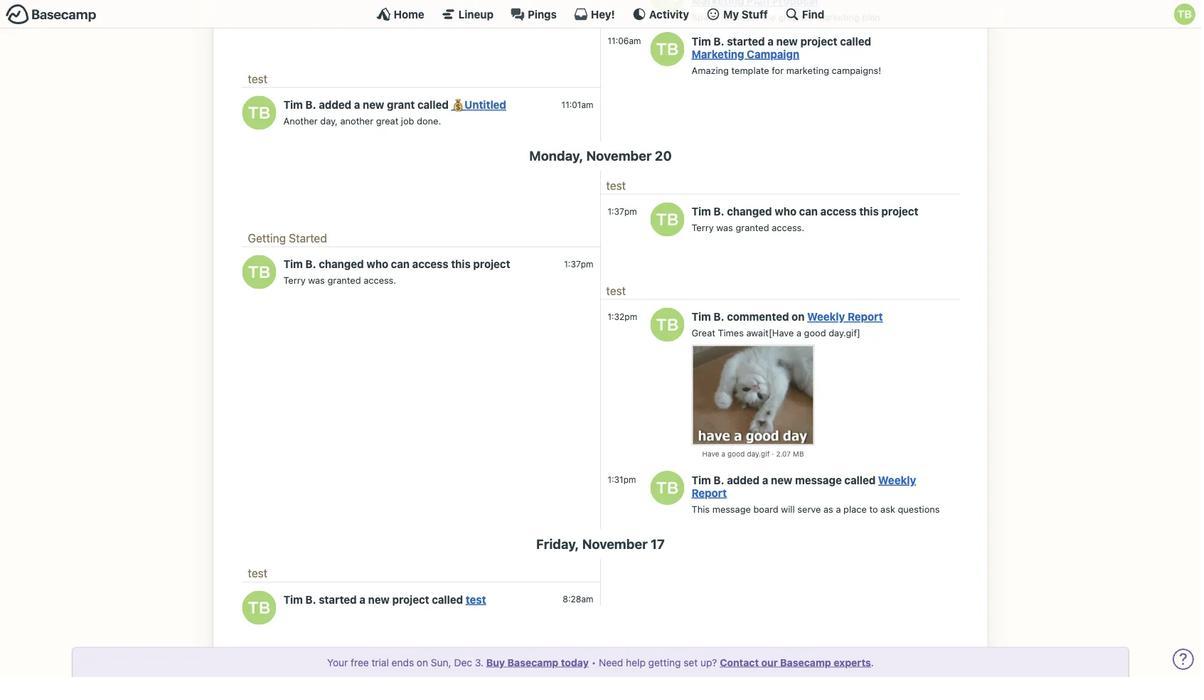 Task type: vqa. For each thing, say whether or not it's contained in the screenshot.
Marketing Campaign link
yes



Task type: locate. For each thing, give the bounding box(es) containing it.
a right have on the bottom of page
[[722, 450, 726, 458]]

1 horizontal spatial access.
[[772, 222, 805, 233]]

1:37pm element for test
[[608, 206, 637, 216]]

1 horizontal spatial good
[[805, 328, 827, 338]]

0 horizontal spatial basecamp
[[508, 657, 559, 669]]

campaigns!
[[832, 65, 882, 75]]

november for monday,
[[587, 148, 652, 164]]

a for tim b. added a new grant called 💰 untitled
[[354, 98, 360, 111]]

0 vertical spatial weekly report link
[[808, 311, 884, 323]]

1 horizontal spatial basecamp
[[781, 657, 832, 669]]

tim b. added a new message called
[[692, 474, 879, 486]]

message
[[796, 474, 842, 486], [713, 504, 751, 514]]

lineup link
[[442, 7, 494, 21]]

called up 'campaigns!'
[[841, 35, 872, 47]]

weekly report link up day.gif]
[[808, 311, 884, 323]]

day.gif]
[[829, 328, 861, 338]]

amazing
[[692, 65, 729, 75]]

report
[[848, 311, 884, 323], [692, 487, 727, 499]]

0 vertical spatial this
[[860, 205, 879, 218]]

1 horizontal spatial weekly
[[879, 474, 917, 486]]

find
[[803, 8, 825, 20]]

weekly
[[808, 311, 846, 323], [879, 474, 917, 486]]

message up this message board will serve as a place to ask questions on the right
[[796, 474, 842, 486]]

0 horizontal spatial access
[[412, 258, 449, 270]]

0 horizontal spatial access.
[[364, 275, 396, 286]]

💰
[[452, 98, 462, 111]]

access. for getting started
[[364, 275, 396, 286]]

1 horizontal spatial added
[[727, 474, 760, 486]]

getting started
[[248, 231, 327, 245]]

can
[[800, 205, 818, 218], [391, 258, 410, 270]]

1 horizontal spatial terry was granted access.
[[692, 222, 805, 233]]

help
[[626, 657, 646, 669]]

0 horizontal spatial this
[[451, 258, 471, 270]]

1 horizontal spatial this
[[860, 205, 879, 218]]

1 vertical spatial to
[[870, 504, 878, 514]]

basecamp right buy
[[508, 657, 559, 669]]

weekly up ask
[[879, 474, 917, 486]]

terry for getting started
[[284, 275, 306, 286]]

our
[[762, 657, 778, 669]]

this
[[860, 205, 879, 218], [451, 258, 471, 270]]

0 horizontal spatial can
[[391, 258, 410, 270]]

0 vertical spatial tim burton image
[[651, 32, 685, 66]]

access.
[[772, 222, 805, 233], [364, 275, 396, 286]]

a up free
[[360, 593, 366, 606]]

test link for tim b. changed who can access this project
[[607, 179, 626, 192]]

ends
[[392, 657, 414, 669]]

called
[[841, 35, 872, 47], [418, 98, 449, 111], [845, 474, 876, 486], [432, 593, 463, 606]]

1 horizontal spatial started
[[727, 35, 765, 47]]

contact our basecamp experts link
[[720, 657, 872, 669]]

plan.
[[863, 12, 884, 22]]

new for tim b. started a new project called test
[[368, 593, 390, 606]]

1 vertical spatial report
[[692, 487, 727, 499]]

called up done.
[[418, 98, 449, 111]]

basecamp right our
[[781, 657, 832, 669]]

1 horizontal spatial 1:37pm
[[608, 206, 637, 216]]

0 horizontal spatial was
[[308, 275, 325, 286]]

tim burton image
[[1175, 4, 1196, 25], [242, 255, 276, 289], [651, 308, 685, 342], [651, 471, 685, 505], [242, 591, 276, 625]]

1 vertical spatial on
[[417, 657, 428, 669]]

started for tim b. started a new project called marketing campaign
[[727, 35, 765, 47]]

need
[[599, 657, 624, 669]]

called inside the 'tim b. started a new project called marketing campaign'
[[841, 35, 872, 47]]

called up place
[[845, 474, 876, 486]]

new up trial
[[368, 593, 390, 606]]

this message board will serve as a place to ask questions
[[692, 504, 940, 514]]

changed for getting started
[[319, 258, 364, 270]]

1 vertical spatial weekly
[[879, 474, 917, 486]]

mb
[[793, 450, 804, 458]]

job
[[401, 116, 415, 126]]

0 vertical spatial 1:37pm
[[608, 206, 637, 216]]

0 horizontal spatial on
[[417, 657, 428, 669]]

0 vertical spatial access.
[[772, 222, 805, 233]]

great
[[376, 116, 399, 126]]

0 vertical spatial was
[[717, 222, 734, 233]]

0 vertical spatial terry
[[692, 222, 714, 233]]

november left 20
[[587, 148, 652, 164]]

1 vertical spatial 1:37pm
[[564, 259, 594, 269]]

main element
[[0, 0, 1202, 28]]

terry
[[692, 222, 714, 233], [284, 275, 306, 286]]

1 vertical spatial weekly report link
[[692, 474, 917, 499]]

0 vertical spatial to
[[721, 12, 730, 22]]

1 vertical spatial granted
[[328, 275, 361, 286]]

changed
[[727, 205, 772, 218], [319, 258, 364, 270]]

report inside weekly report
[[692, 487, 727, 499]]

1 vertical spatial changed
[[319, 258, 364, 270]]

0 vertical spatial changed
[[727, 205, 772, 218]]

on up great times await[have a good day.gif]
[[792, 311, 805, 323]]

project inside the 'tim b. started a new project called marketing campaign'
[[801, 35, 838, 47]]

new for tim b. added a new grant called 💰 untitled
[[363, 98, 385, 111]]

1 vertical spatial terry
[[284, 275, 306, 286]]

who
[[775, 205, 797, 218], [367, 258, 389, 270]]

marketing right for
[[787, 65, 830, 75]]

marketing left plan.
[[817, 12, 860, 22]]

a down "day.gif" at right
[[763, 474, 769, 486]]

granted
[[736, 222, 770, 233], [328, 275, 361, 286]]

0 horizontal spatial who
[[367, 258, 389, 270]]

1:31pm element
[[608, 475, 636, 485]]

0 horizontal spatial good
[[728, 450, 745, 458]]

this for test
[[860, 205, 879, 218]]

1:37pm
[[608, 206, 637, 216], [564, 259, 594, 269]]

0 horizontal spatial changed
[[319, 258, 364, 270]]

started up the your
[[319, 593, 357, 606]]

monday, november 20
[[530, 148, 672, 164]]

changed for test
[[727, 205, 772, 218]]

activity
[[650, 8, 690, 20]]

to right space
[[721, 12, 730, 22]]

tim burton image for tim b. started a new project called marketing campaign
[[651, 32, 685, 66]]

dec
[[454, 657, 472, 669]]

0 horizontal spatial 1:37pm
[[564, 259, 594, 269]]

0 horizontal spatial tim b. changed who can access this project
[[284, 258, 511, 270]]

0 vertical spatial added
[[319, 98, 352, 111]]

started inside the 'tim b. started a new project called marketing campaign'
[[727, 35, 765, 47]]

tim b. changed who can access this project for test
[[692, 205, 919, 218]]

activity link
[[632, 7, 690, 21]]

report up this
[[692, 487, 727, 499]]

pings button
[[511, 7, 557, 21]]

1 vertical spatial access.
[[364, 275, 396, 286]]

tim burton image
[[651, 32, 685, 66], [242, 96, 276, 130], [651, 203, 685, 237]]

1 horizontal spatial access
[[821, 205, 857, 218]]

0 vertical spatial weekly
[[808, 311, 846, 323]]

access for test
[[821, 205, 857, 218]]

test
[[248, 72, 268, 85], [607, 179, 626, 192], [607, 284, 626, 297], [248, 567, 268, 580], [466, 593, 486, 606]]

marketing
[[817, 12, 860, 22], [787, 65, 830, 75]]

3.
[[475, 657, 484, 669]]

0 vertical spatial message
[[796, 474, 842, 486]]

greatest
[[779, 12, 815, 22]]

weekly report link up serve
[[692, 474, 917, 499]]

weekly up day.gif]
[[808, 311, 846, 323]]

new for tim b. started a new project called marketing campaign
[[777, 35, 798, 47]]

1 vertical spatial was
[[308, 275, 325, 286]]

can for test
[[800, 205, 818, 218]]

new inside the 'tim b. started a new project called marketing campaign'
[[777, 35, 798, 47]]

1 vertical spatial access
[[412, 258, 449, 270]]

added up day,
[[319, 98, 352, 111]]

1 horizontal spatial report
[[848, 311, 884, 323]]

0 vertical spatial terry was granted access.
[[692, 222, 805, 233]]

1 vertical spatial good
[[728, 450, 745, 458]]

1 vertical spatial started
[[319, 593, 357, 606]]

good left day.gif]
[[805, 328, 827, 338]]

terry was granted access.
[[692, 222, 805, 233], [284, 275, 396, 286]]

this
[[692, 504, 710, 514]]

a up "campaign"
[[768, 35, 774, 47]]

tim burton image for tim b. commented on
[[651, 308, 685, 342]]

granted for test
[[736, 222, 770, 233]]

test for tim b. commented on
[[607, 284, 626, 297]]

1 vertical spatial can
[[391, 258, 410, 270]]

called for tim b. started a new project called marketing campaign
[[841, 35, 872, 47]]

1 vertical spatial terry was granted access.
[[284, 275, 396, 286]]

untitled
[[465, 98, 507, 111]]

1 horizontal spatial 1:37pm element
[[608, 206, 637, 216]]

1 horizontal spatial was
[[717, 222, 734, 233]]

test link
[[248, 72, 268, 85], [607, 179, 626, 192], [607, 284, 626, 297], [248, 567, 268, 580], [466, 593, 486, 606]]

good left "day.gif" at right
[[728, 450, 745, 458]]

great times await[have a good day.gif]
[[692, 328, 861, 338]]

a down tim b. commented on weekly report
[[797, 328, 802, 338]]

grant
[[387, 98, 415, 111]]

2 basecamp from the left
[[781, 657, 832, 669]]

0 horizontal spatial started
[[319, 593, 357, 606]]

0 horizontal spatial terry was granted access.
[[284, 275, 396, 286]]

november left the 17
[[582, 536, 648, 552]]

1 horizontal spatial granted
[[736, 222, 770, 233]]

good
[[805, 328, 827, 338], [728, 450, 745, 458]]

a for tim b. started a new project called marketing campaign
[[768, 35, 774, 47]]

on left sun,
[[417, 657, 428, 669]]

added down have a good day.gif 2.07 mb
[[727, 474, 760, 486]]

added for tim b. added a new message called
[[727, 474, 760, 486]]

0 vertical spatial granted
[[736, 222, 770, 233]]

1 vertical spatial who
[[367, 258, 389, 270]]

0 vertical spatial can
[[800, 205, 818, 218]]

this for getting started
[[451, 258, 471, 270]]

0 vertical spatial report
[[848, 311, 884, 323]]

await[have
[[747, 328, 794, 338]]

message right this
[[713, 504, 751, 514]]

have a good day.gif 2.07 mb
[[703, 450, 804, 458]]

1 horizontal spatial on
[[792, 311, 805, 323]]

0 horizontal spatial added
[[319, 98, 352, 111]]

project
[[801, 35, 838, 47], [882, 205, 919, 218], [473, 258, 511, 270], [392, 593, 430, 606]]

1 vertical spatial message
[[713, 504, 751, 514]]

11:01am
[[562, 100, 594, 109]]

1 vertical spatial added
[[727, 474, 760, 486]]

tim
[[692, 35, 711, 47], [284, 98, 303, 111], [692, 205, 711, 218], [284, 258, 303, 270], [692, 311, 711, 323], [692, 474, 711, 486], [284, 593, 303, 606]]

tim burton image down 20
[[651, 203, 685, 237]]

1 horizontal spatial can
[[800, 205, 818, 218]]

0 vertical spatial good
[[805, 328, 827, 338]]

0 horizontal spatial 1:37pm element
[[564, 259, 594, 269]]

1 horizontal spatial message
[[796, 474, 842, 486]]

experts
[[834, 657, 872, 669]]

1 horizontal spatial who
[[775, 205, 797, 218]]

new up the another day, another great job done. on the top of the page
[[363, 98, 385, 111]]

1 vertical spatial this
[[451, 258, 471, 270]]

1:37pm element
[[608, 206, 637, 216], [564, 259, 594, 269]]

0 vertical spatial who
[[775, 205, 797, 218]]

20
[[655, 148, 672, 164]]

to left ask
[[870, 504, 878, 514]]

1 vertical spatial 1:37pm element
[[564, 259, 594, 269]]

a up another
[[354, 98, 360, 111]]

buy basecamp today link
[[487, 657, 589, 669]]

new down 2.07
[[771, 474, 793, 486]]

report up day.gif]
[[848, 311, 884, 323]]

board
[[754, 504, 779, 514]]

called up sun,
[[432, 593, 463, 606]]

a
[[768, 35, 774, 47], [354, 98, 360, 111], [797, 328, 802, 338], [722, 450, 726, 458], [763, 474, 769, 486], [836, 504, 841, 514], [360, 593, 366, 606]]

1 vertical spatial tim burton image
[[242, 96, 276, 130]]

new up "campaign"
[[777, 35, 798, 47]]

tim b. changed who can access this project
[[692, 205, 919, 218], [284, 258, 511, 270]]

added
[[319, 98, 352, 111], [727, 474, 760, 486]]

tim b. commented on weekly report
[[692, 311, 884, 323]]

1 horizontal spatial to
[[870, 504, 878, 514]]

1:37pm element for getting started
[[564, 259, 594, 269]]

added for tim b. added a new grant called 💰 untitled
[[319, 98, 352, 111]]

0 vertical spatial november
[[587, 148, 652, 164]]

tim burton image inside main element
[[1175, 4, 1196, 25]]

tim burton image left another
[[242, 96, 276, 130]]

marketing campaign link
[[692, 48, 800, 60]]

my stuff button
[[707, 7, 768, 21]]

0 horizontal spatial granted
[[328, 275, 361, 286]]

1 vertical spatial november
[[582, 536, 648, 552]]

0 horizontal spatial report
[[692, 487, 727, 499]]

1 horizontal spatial tim b. changed who can access this project
[[692, 205, 919, 218]]

1 horizontal spatial terry
[[692, 222, 714, 233]]

1 horizontal spatial changed
[[727, 205, 772, 218]]

0 vertical spatial 1:37pm element
[[608, 206, 637, 216]]

find button
[[785, 7, 825, 21]]

was
[[717, 222, 734, 233], [308, 275, 325, 286]]

0 horizontal spatial terry
[[284, 275, 306, 286]]

0 vertical spatial tim b. changed who can access this project
[[692, 205, 919, 218]]

switch accounts image
[[6, 4, 97, 26]]

0 vertical spatial access
[[821, 205, 857, 218]]

0 vertical spatial started
[[727, 35, 765, 47]]

basecamp
[[508, 657, 559, 669], [781, 657, 832, 669]]

started up marketing campaign "link"
[[727, 35, 765, 47]]

1 vertical spatial tim b. changed who can access this project
[[284, 258, 511, 270]]

my
[[724, 8, 739, 20]]

ask
[[881, 504, 896, 514]]

tim burton image down activity
[[651, 32, 685, 66]]

a inside the 'tim b. started a new project called marketing campaign'
[[768, 35, 774, 47]]



Task type: describe. For each thing, give the bounding box(es) containing it.
weekly report link for tim b. added a new message called
[[692, 474, 917, 499]]

marketing
[[692, 48, 745, 60]]

friday, november 17
[[537, 536, 665, 552]]

space to create the greatest marketing plan.
[[692, 12, 884, 22]]

zoom have a good day.gif image
[[693, 346, 814, 444]]

your free trial ends on sun, dec  3. buy basecamp today • need help getting set up? contact our basecamp experts .
[[327, 657, 874, 669]]

weekly inside weekly report
[[879, 474, 917, 486]]

monday,
[[530, 148, 584, 164]]

started
[[289, 231, 327, 245]]

0 horizontal spatial weekly
[[808, 311, 846, 323]]

weekly report link for tim b. commented on
[[808, 311, 884, 323]]

tim inside the 'tim b. started a new project called marketing campaign'
[[692, 35, 711, 47]]

have
[[703, 450, 720, 458]]

getting started link
[[248, 231, 327, 245]]

tim b. started a new project called test
[[284, 593, 486, 606]]

day,
[[320, 116, 338, 126]]

will
[[781, 504, 795, 514]]

a for tim b. added a new message called
[[763, 474, 769, 486]]

another
[[340, 116, 374, 126]]

11:06am
[[608, 36, 641, 46]]

your
[[327, 657, 348, 669]]

started for tim b. started a new project called test
[[319, 593, 357, 606]]

8:28am element
[[563, 595, 594, 605]]

stuff
[[742, 8, 768, 20]]

0 vertical spatial on
[[792, 311, 805, 323]]

my stuff
[[724, 8, 768, 20]]

17
[[651, 536, 665, 552]]

2.07
[[777, 450, 791, 458]]

weekly report
[[692, 474, 917, 499]]

was for test
[[717, 222, 734, 233]]

tim b. changed who can access this project for getting started
[[284, 258, 511, 270]]

was for getting started
[[308, 275, 325, 286]]

11:01am element
[[562, 100, 594, 109]]

access. for test
[[772, 222, 805, 233]]

called for tim b. added a new message called
[[845, 474, 876, 486]]

test for tim b. changed who can access this project
[[607, 179, 626, 192]]

can for getting started
[[391, 258, 410, 270]]

who for test
[[775, 205, 797, 218]]

1:37pm for test
[[608, 206, 637, 216]]

trial
[[372, 657, 389, 669]]

1 vertical spatial marketing
[[787, 65, 830, 75]]

home
[[394, 8, 425, 20]]

free
[[351, 657, 369, 669]]

sun,
[[431, 657, 452, 669]]

1:37pm for getting started
[[564, 259, 594, 269]]

0 vertical spatial marketing
[[817, 12, 860, 22]]

tim b. started a new project called marketing campaign
[[692, 35, 872, 60]]

2 vertical spatial tim burton image
[[651, 203, 685, 237]]

terry for test
[[692, 222, 714, 233]]

place
[[844, 504, 867, 514]]

november for friday,
[[582, 536, 648, 552]]

terry was granted access. for test
[[692, 222, 805, 233]]

0 horizontal spatial to
[[721, 12, 730, 22]]

friday,
[[537, 536, 579, 552]]

who for getting started
[[367, 258, 389, 270]]

b. inside the 'tim b. started a new project called marketing campaign'
[[714, 35, 725, 47]]

home link
[[377, 7, 425, 21]]

hey! button
[[574, 7, 615, 21]]

called for tim b. added a new grant called 💰 untitled
[[418, 98, 449, 111]]

getting
[[649, 657, 681, 669]]

another
[[284, 116, 318, 126]]

a for great times await[have a good day.gif]
[[797, 328, 802, 338]]

•
[[592, 657, 596, 669]]

today
[[561, 657, 589, 669]]

questions
[[898, 504, 940, 514]]

pings
[[528, 8, 557, 20]]

.
[[872, 657, 874, 669]]

as
[[824, 504, 834, 514]]

another day, another great job done.
[[284, 116, 441, 126]]

great
[[692, 328, 716, 338]]

1:32pm
[[608, 312, 638, 322]]

times
[[718, 328, 744, 338]]

1:31pm
[[608, 475, 636, 485]]

done.
[[417, 116, 441, 126]]

lineup
[[459, 8, 494, 20]]

serve
[[798, 504, 821, 514]]

a for tim b. started a new project called test
[[360, 593, 366, 606]]

access for getting started
[[412, 258, 449, 270]]

0 horizontal spatial message
[[713, 504, 751, 514]]

create
[[733, 12, 760, 22]]

commented
[[727, 311, 790, 323]]

11:06am element
[[608, 36, 641, 46]]

space
[[692, 12, 719, 22]]

campaign
[[747, 48, 800, 60]]

template
[[732, 65, 770, 75]]

buy
[[487, 657, 505, 669]]

test link for tim b. commented on
[[607, 284, 626, 297]]

test for tim b. added a new grant called
[[248, 72, 268, 85]]

8:28am
[[563, 595, 594, 605]]

tim burton image for tim b. added a new grant called 💰 untitled
[[242, 96, 276, 130]]

amazing template for marketing campaigns!
[[692, 65, 882, 75]]

called for tim b. started a new project called test
[[432, 593, 463, 606]]

a right as
[[836, 504, 841, 514]]

1:32pm element
[[608, 312, 638, 322]]

tim burton image for tim b. started a new project called
[[242, 591, 276, 625]]

up?
[[701, 657, 718, 669]]

terry was granted access. for getting started
[[284, 275, 396, 286]]

set
[[684, 657, 698, 669]]

1 basecamp from the left
[[508, 657, 559, 669]]

test link for tim b. added a new grant called
[[248, 72, 268, 85]]

tim burton image for tim b. changed who can access this project
[[242, 255, 276, 289]]

granted for getting started
[[328, 275, 361, 286]]

for
[[772, 65, 784, 75]]

new for tim b. added a new message called
[[771, 474, 793, 486]]

getting
[[248, 231, 286, 245]]

day.gif
[[747, 450, 770, 458]]

tim burton image for tim b. added a new message called
[[651, 471, 685, 505]]

tim b. added a new grant called 💰 untitled
[[284, 98, 507, 111]]

hey!
[[591, 8, 615, 20]]

contact
[[720, 657, 759, 669]]



